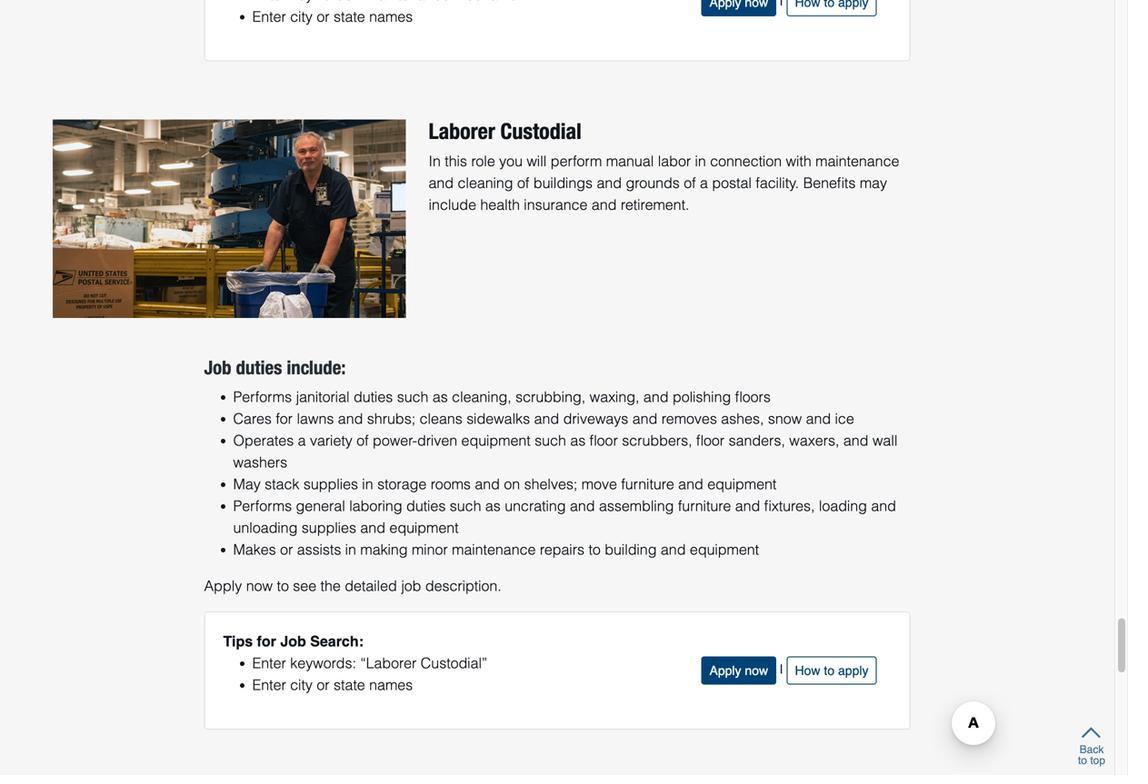 Task type: vqa. For each thing, say whether or not it's contained in the screenshot.
middle SUCH
yes



Task type: locate. For each thing, give the bounding box(es) containing it.
0 vertical spatial or
[[317, 8, 330, 25]]

1 vertical spatial a
[[298, 432, 306, 449]]

1 horizontal spatial as
[[486, 498, 501, 515]]

perform
[[551, 153, 602, 170]]

as left uncrating
[[486, 498, 501, 515]]

job
[[401, 578, 421, 595]]

labor
[[658, 153, 691, 170]]

variety
[[310, 432, 353, 449]]

and down move
[[570, 498, 595, 515]]

1 vertical spatial for
[[257, 633, 276, 650]]

makes
[[233, 542, 276, 558]]

2 vertical spatial as
[[486, 498, 501, 515]]

1 horizontal spatial job
[[280, 633, 306, 650]]

building
[[605, 542, 657, 558]]

duties up 'shrubs;'
[[354, 389, 393, 406]]

cleans
[[420, 411, 463, 427]]

an usps laborer custodial stands holding cleaning tool. image
[[53, 119, 406, 318]]

0 horizontal spatial job
[[204, 357, 231, 379]]

1 vertical spatial now
[[745, 664, 769, 678]]

postal
[[712, 175, 752, 192]]

as up cleans
[[433, 389, 448, 406]]

and right the building
[[661, 542, 686, 558]]

in up laboring
[[362, 476, 373, 493]]

in right labor
[[695, 153, 706, 170]]

0 vertical spatial performs
[[233, 389, 292, 406]]

performs up cares
[[233, 389, 292, 406]]

3 enter from the top
[[252, 677, 286, 694]]

equipment
[[462, 432, 531, 449], [708, 476, 777, 493], [390, 520, 459, 537], [690, 542, 759, 558]]

and up waxers,
[[806, 411, 831, 427]]

0 vertical spatial for
[[276, 411, 293, 427]]

names
[[369, 8, 413, 25], [369, 677, 413, 694]]

1 vertical spatial duties
[[354, 389, 393, 406]]

maintenance
[[816, 153, 900, 170], [452, 542, 536, 558]]

for right tips
[[257, 633, 276, 650]]

0 horizontal spatial apply
[[204, 578, 242, 595]]

1 vertical spatial or
[[280, 542, 293, 558]]

rooms
[[431, 476, 471, 493]]

enter
[[252, 8, 286, 25], [252, 655, 286, 672], [252, 677, 286, 694]]

now for |
[[745, 664, 769, 678]]

laboring
[[349, 498, 403, 515]]

in
[[695, 153, 706, 170], [362, 476, 373, 493], [345, 542, 356, 558]]

"laborer
[[360, 655, 417, 672]]

1 horizontal spatial now
[[745, 664, 769, 678]]

to inside the apply now | how to apply
[[824, 664, 835, 678]]

floor down driveways
[[590, 432, 618, 449]]

performs
[[233, 389, 292, 406], [233, 498, 292, 515]]

2 horizontal spatial as
[[570, 432, 586, 449]]

2 city from the top
[[290, 677, 313, 694]]

for up operates
[[276, 411, 293, 427]]

1 floor from the left
[[590, 432, 618, 449]]

0 horizontal spatial of
[[357, 432, 369, 449]]

2 state from the top
[[334, 677, 365, 694]]

0 horizontal spatial maintenance
[[452, 542, 536, 558]]

waxing,
[[590, 389, 640, 406]]

1 horizontal spatial floor
[[697, 432, 725, 449]]

and down 'scrubbers,'
[[679, 476, 704, 493]]

1 horizontal spatial a
[[700, 175, 708, 192]]

city inside tips for job search: enter keywords: "laborer custodial" enter city or state names
[[290, 677, 313, 694]]

for
[[276, 411, 293, 427], [257, 633, 276, 650]]

in inside laborer custodial in this role you will perform manual labor in connection with maintenance and cleaning of buildings and grounds of a postal facility. benefits may include health insurance and retirement.
[[695, 153, 706, 170]]

power-
[[373, 432, 417, 449]]

furniture right assembling
[[678, 498, 731, 515]]

2 horizontal spatial in
[[695, 153, 706, 170]]

now left |
[[745, 664, 769, 678]]

tips
[[223, 633, 253, 650]]

1 horizontal spatial maintenance
[[816, 153, 900, 170]]

to right repairs
[[589, 542, 601, 558]]

search:
[[310, 633, 364, 650]]

1 vertical spatial state
[[334, 677, 365, 694]]

and left on
[[475, 476, 500, 493]]

maintenance up description.
[[452, 542, 536, 558]]

0 horizontal spatial duties
[[236, 357, 282, 379]]

such down rooms on the bottom
[[450, 498, 482, 515]]

apply down makes
[[204, 578, 242, 595]]

duties up cares
[[236, 357, 282, 379]]

2 horizontal spatial such
[[535, 432, 566, 449]]

waxers,
[[790, 432, 840, 449]]

manual
[[606, 153, 654, 170]]

or
[[317, 8, 330, 25], [280, 542, 293, 558], [317, 677, 330, 694]]

janitorial
[[296, 389, 350, 406]]

custodial
[[501, 118, 582, 144]]

floor
[[590, 432, 618, 449], [697, 432, 725, 449]]

1 vertical spatial apply
[[710, 664, 742, 678]]

0 horizontal spatial floor
[[590, 432, 618, 449]]

role
[[471, 153, 495, 170]]

0 vertical spatial state
[[334, 8, 365, 25]]

supplies down general
[[302, 520, 356, 537]]

a left the postal
[[700, 175, 708, 192]]

washers
[[233, 454, 287, 471]]

stack
[[265, 476, 300, 493]]

enter city or state names
[[252, 8, 413, 25]]

2 vertical spatial duties
[[407, 498, 446, 515]]

to left see
[[277, 578, 289, 595]]

to
[[589, 542, 601, 558], [277, 578, 289, 595], [824, 664, 835, 678], [1079, 755, 1088, 768]]

2 vertical spatial in
[[345, 542, 356, 558]]

1 vertical spatial maintenance
[[452, 542, 536, 558]]

wall
[[873, 432, 898, 449]]

2 vertical spatial enter
[[252, 677, 286, 694]]

1 horizontal spatial furniture
[[678, 498, 731, 515]]

move
[[582, 476, 617, 493]]

state
[[334, 8, 365, 25], [334, 677, 365, 694]]

laborer custodial in this role you will perform manual labor in connection with maintenance and cleaning of buildings and grounds of a postal facility. benefits may include health insurance and retirement.
[[429, 118, 900, 213]]

facility.
[[756, 175, 799, 192]]

as down driveways
[[570, 432, 586, 449]]

and left fixtures, on the right of the page
[[735, 498, 761, 515]]

1 vertical spatial as
[[570, 432, 586, 449]]

to inside back to top
[[1079, 755, 1088, 768]]

of right variety
[[357, 432, 369, 449]]

apply left |
[[710, 664, 742, 678]]

1 horizontal spatial apply
[[710, 664, 742, 678]]

0 vertical spatial duties
[[236, 357, 282, 379]]

performs janitorial duties such as cleaning, scrubbing, waxing, and polishing floors cares for lawns and shrubs; cleans sidewalks and driveways and removes ashes, snow and ice operates a variety of power-driven equipment such as floor scrubbers, floor sanders, waxers, and wall washers may stack supplies in storage rooms and on shelves; move furniture and equipment performs general laboring duties such as uncrating and assembling furniture and fixtures, loading and unloading supplies and equipment makes or assists in making minor maintenance repairs to building and equipment
[[233, 389, 898, 558]]

keywords:
[[290, 655, 356, 672]]

retirement.
[[621, 197, 690, 213]]

0 horizontal spatial a
[[298, 432, 306, 449]]

benefits
[[804, 175, 856, 192]]

0 vertical spatial furniture
[[621, 476, 675, 493]]

job
[[204, 357, 231, 379], [280, 633, 306, 650]]

a inside performs janitorial duties such as cleaning, scrubbing, waxing, and polishing floors cares for lawns and shrubs; cleans sidewalks and driveways and removes ashes, snow and ice operates a variety of power-driven equipment such as floor scrubbers, floor sanders, waxers, and wall washers may stack supplies in storage rooms and on shelves; move furniture and equipment performs general laboring duties such as uncrating and assembling furniture and fixtures, loading and unloading supplies and equipment makes or assists in making minor maintenance repairs to building and equipment
[[298, 432, 306, 449]]

custodial"
[[421, 655, 488, 672]]

supplies up general
[[304, 476, 358, 493]]

apply inside the apply now | how to apply
[[710, 664, 742, 678]]

and
[[429, 175, 454, 192], [597, 175, 622, 192], [592, 197, 617, 213], [644, 389, 669, 406], [338, 411, 363, 427], [534, 411, 559, 427], [633, 411, 658, 427], [806, 411, 831, 427], [844, 432, 869, 449], [475, 476, 500, 493], [679, 476, 704, 493], [570, 498, 595, 515], [735, 498, 761, 515], [872, 498, 897, 515], [360, 520, 386, 537], [661, 542, 686, 558]]

0 vertical spatial names
[[369, 8, 413, 25]]

0 horizontal spatial as
[[433, 389, 448, 406]]

0 vertical spatial a
[[700, 175, 708, 192]]

1 horizontal spatial duties
[[354, 389, 393, 406]]

maintenance inside laborer custodial in this role you will perform manual labor in connection with maintenance and cleaning of buildings and grounds of a postal facility. benefits may include health insurance and retirement.
[[816, 153, 900, 170]]

1 vertical spatial city
[[290, 677, 313, 694]]

fixtures,
[[765, 498, 815, 515]]

0 horizontal spatial in
[[345, 542, 356, 558]]

to left top
[[1079, 755, 1088, 768]]

now inside the apply now | how to apply
[[745, 664, 769, 678]]

a
[[700, 175, 708, 192], [298, 432, 306, 449]]

include
[[429, 197, 477, 213]]

0 horizontal spatial furniture
[[621, 476, 675, 493]]

storage
[[377, 476, 427, 493]]

to right how
[[824, 664, 835, 678]]

for inside tips for job search: enter keywords: "laborer custodial" enter city or state names
[[257, 633, 276, 650]]

uncrating
[[505, 498, 566, 515]]

job inside tips for job search: enter keywords: "laborer custodial" enter city or state names
[[280, 633, 306, 650]]

0 vertical spatial apply
[[204, 578, 242, 595]]

tips for job search: enter keywords: "laborer custodial" enter city or state names
[[223, 633, 488, 694]]

lawns
[[297, 411, 334, 427]]

in right assists
[[345, 542, 356, 558]]

1 vertical spatial supplies
[[302, 520, 356, 537]]

1 vertical spatial performs
[[233, 498, 292, 515]]

connection
[[710, 153, 782, 170]]

and down ice
[[844, 432, 869, 449]]

and down in
[[429, 175, 454, 192]]

0 vertical spatial city
[[290, 8, 313, 25]]

2 enter from the top
[[252, 655, 286, 672]]

performs up unloading
[[233, 498, 292, 515]]

0 vertical spatial maintenance
[[816, 153, 900, 170]]

2 horizontal spatial duties
[[407, 498, 446, 515]]

supplies
[[304, 476, 358, 493], [302, 520, 356, 537]]

1 vertical spatial names
[[369, 677, 413, 694]]

making
[[360, 542, 408, 558]]

1 state from the top
[[334, 8, 365, 25]]

0 horizontal spatial such
[[397, 389, 429, 406]]

duties down storage
[[407, 498, 446, 515]]

0 vertical spatial in
[[695, 153, 706, 170]]

polishing
[[673, 389, 731, 406]]

unloading
[[233, 520, 298, 537]]

1 vertical spatial in
[[362, 476, 373, 493]]

such down scrubbing,
[[535, 432, 566, 449]]

2 vertical spatial such
[[450, 498, 482, 515]]

driven
[[417, 432, 458, 449]]

1 vertical spatial job
[[280, 633, 306, 650]]

furniture
[[621, 476, 675, 493], [678, 498, 731, 515]]

0 horizontal spatial now
[[246, 578, 273, 595]]

1 vertical spatial enter
[[252, 655, 286, 672]]

now
[[246, 578, 273, 595], [745, 664, 769, 678]]

state inside tips for job search: enter keywords: "laborer custodial" enter city or state names
[[334, 677, 365, 694]]

2 vertical spatial or
[[317, 677, 330, 694]]

1 horizontal spatial in
[[362, 476, 373, 493]]

0 vertical spatial now
[[246, 578, 273, 595]]

back
[[1080, 744, 1104, 757]]

0 vertical spatial job
[[204, 357, 231, 379]]

such up 'shrubs;'
[[397, 389, 429, 406]]

of
[[517, 175, 530, 192], [684, 175, 696, 192], [357, 432, 369, 449]]

operates
[[233, 432, 294, 449]]

now down makes
[[246, 578, 273, 595]]

of down labor
[[684, 175, 696, 192]]

0 vertical spatial enter
[[252, 8, 286, 25]]

2 names from the top
[[369, 677, 413, 694]]

maintenance up may
[[816, 153, 900, 170]]

of down you
[[517, 175, 530, 192]]

see
[[293, 578, 317, 595]]

and down scrubbing,
[[534, 411, 559, 427]]

back to top
[[1079, 744, 1106, 768]]

floor down "removes"
[[697, 432, 725, 449]]

a down lawns
[[298, 432, 306, 449]]

furniture up assembling
[[621, 476, 675, 493]]



Task type: describe. For each thing, give the bounding box(es) containing it.
of inside performs janitorial duties such as cleaning, scrubbing, waxing, and polishing floors cares for lawns and shrubs; cleans sidewalks and driveways and removes ashes, snow and ice operates a variety of power-driven equipment such as floor scrubbers, floor sanders, waxers, and wall washers may stack supplies in storage rooms and on shelves; move furniture and equipment performs general laboring duties such as uncrating and assembling furniture and fixtures, loading and unloading supplies and equipment makes or assists in making minor maintenance repairs to building and equipment
[[357, 432, 369, 449]]

you
[[499, 153, 523, 170]]

and right loading
[[872, 498, 897, 515]]

2 performs from the top
[[233, 498, 292, 515]]

scrubbers,
[[622, 432, 693, 449]]

apply now link
[[702, 657, 777, 685]]

now for to
[[246, 578, 273, 595]]

1 enter from the top
[[252, 8, 286, 25]]

shelves;
[[524, 476, 578, 493]]

buildings
[[534, 175, 593, 192]]

cleaning
[[458, 175, 513, 192]]

health
[[481, 197, 520, 213]]

for inside performs janitorial duties such as cleaning, scrubbing, waxing, and polishing floors cares for lawns and shrubs; cleans sidewalks and driveways and removes ashes, snow and ice operates a variety of power-driven equipment such as floor scrubbers, floor sanders, waxers, and wall washers may stack supplies in storage rooms and on shelves; move furniture and equipment performs general laboring duties such as uncrating and assembling furniture and fixtures, loading and unloading supplies and equipment makes or assists in making minor maintenance repairs to building and equipment
[[276, 411, 293, 427]]

1 performs from the top
[[233, 389, 292, 406]]

cleaning,
[[452, 389, 512, 406]]

loading
[[819, 498, 868, 515]]

|
[[780, 663, 784, 677]]

2 floor from the left
[[697, 432, 725, 449]]

in
[[429, 153, 441, 170]]

1 horizontal spatial of
[[517, 175, 530, 192]]

may
[[233, 476, 261, 493]]

apply now | how to apply
[[710, 663, 869, 678]]

may
[[860, 175, 888, 192]]

1 vertical spatial furniture
[[678, 498, 731, 515]]

assists
[[297, 542, 341, 558]]

snow
[[768, 411, 802, 427]]

ashes,
[[721, 411, 764, 427]]

how
[[795, 664, 821, 678]]

with
[[786, 153, 812, 170]]

shrubs;
[[367, 411, 416, 427]]

assembling
[[599, 498, 674, 515]]

will
[[527, 153, 547, 170]]

top
[[1091, 755, 1106, 768]]

1 vertical spatial such
[[535, 432, 566, 449]]

and up "removes"
[[644, 389, 669, 406]]

description.
[[425, 578, 502, 595]]

insurance
[[524, 197, 588, 213]]

the
[[321, 578, 341, 595]]

to inside performs janitorial duties such as cleaning, scrubbing, waxing, and polishing floors cares for lawns and shrubs; cleans sidewalks and driveways and removes ashes, snow and ice operates a variety of power-driven equipment such as floor scrubbers, floor sanders, waxers, and wall washers may stack supplies in storage rooms and on shelves; move furniture and equipment performs general laboring duties such as uncrating and assembling furniture and fixtures, loading and unloading supplies and equipment makes or assists in making minor maintenance repairs to building and equipment
[[589, 542, 601, 558]]

apply now to see the detailed job description.
[[204, 578, 502, 595]]

driveways
[[563, 411, 629, 427]]

minor
[[412, 542, 448, 558]]

sidewalks
[[467, 411, 530, 427]]

removes
[[662, 411, 717, 427]]

0 vertical spatial as
[[433, 389, 448, 406]]

general
[[296, 498, 345, 515]]

repairs
[[540, 542, 585, 558]]

how to apply link
[[787, 657, 877, 685]]

and up 'scrubbers,'
[[633, 411, 658, 427]]

and down buildings
[[592, 197, 617, 213]]

1 horizontal spatial such
[[450, 498, 482, 515]]

2 horizontal spatial of
[[684, 175, 696, 192]]

ice
[[835, 411, 855, 427]]

a inside laborer custodial in this role you will perform manual labor in connection with maintenance and cleaning of buildings and grounds of a postal facility. benefits may include health insurance and retirement.
[[700, 175, 708, 192]]

0 vertical spatial supplies
[[304, 476, 358, 493]]

and down the "manual"
[[597, 175, 622, 192]]

scrubbing,
[[516, 389, 586, 406]]

1 city from the top
[[290, 8, 313, 25]]

include:
[[287, 357, 346, 379]]

maintenance inside performs janitorial duties such as cleaning, scrubbing, waxing, and polishing floors cares for lawns and shrubs; cleans sidewalks and driveways and removes ashes, snow and ice operates a variety of power-driven equipment such as floor scrubbers, floor sanders, waxers, and wall washers may stack supplies in storage rooms and on shelves; move furniture and equipment performs general laboring duties such as uncrating and assembling furniture and fixtures, loading and unloading supplies and equipment makes or assists in making minor maintenance repairs to building and equipment
[[452, 542, 536, 558]]

1 names from the top
[[369, 8, 413, 25]]

and up variety
[[338, 411, 363, 427]]

apply for apply now to see the detailed job description.
[[204, 578, 242, 595]]

or inside performs janitorial duties such as cleaning, scrubbing, waxing, and polishing floors cares for lawns and shrubs; cleans sidewalks and driveways and removes ashes, snow and ice operates a variety of power-driven equipment such as floor scrubbers, floor sanders, waxers, and wall washers may stack supplies in storage rooms and on shelves; move furniture and equipment performs general laboring duties such as uncrating and assembling furniture and fixtures, loading and unloading supplies and equipment makes or assists in making minor maintenance repairs to building and equipment
[[280, 542, 293, 558]]

sanders,
[[729, 432, 786, 449]]

job duties include:
[[204, 357, 346, 379]]

laborer
[[429, 118, 495, 144]]

on
[[504, 476, 520, 493]]

grounds
[[626, 175, 680, 192]]

names inside tips for job search: enter keywords: "laborer custodial" enter city or state names
[[369, 677, 413, 694]]

apply
[[838, 664, 869, 678]]

floors
[[735, 389, 771, 406]]

apply for apply now | how to apply
[[710, 664, 742, 678]]

detailed
[[345, 578, 397, 595]]

0 vertical spatial such
[[397, 389, 429, 406]]

and down laboring
[[360, 520, 386, 537]]

this
[[445, 153, 467, 170]]

cares
[[233, 411, 272, 427]]

or inside tips for job search: enter keywords: "laborer custodial" enter city or state names
[[317, 677, 330, 694]]



